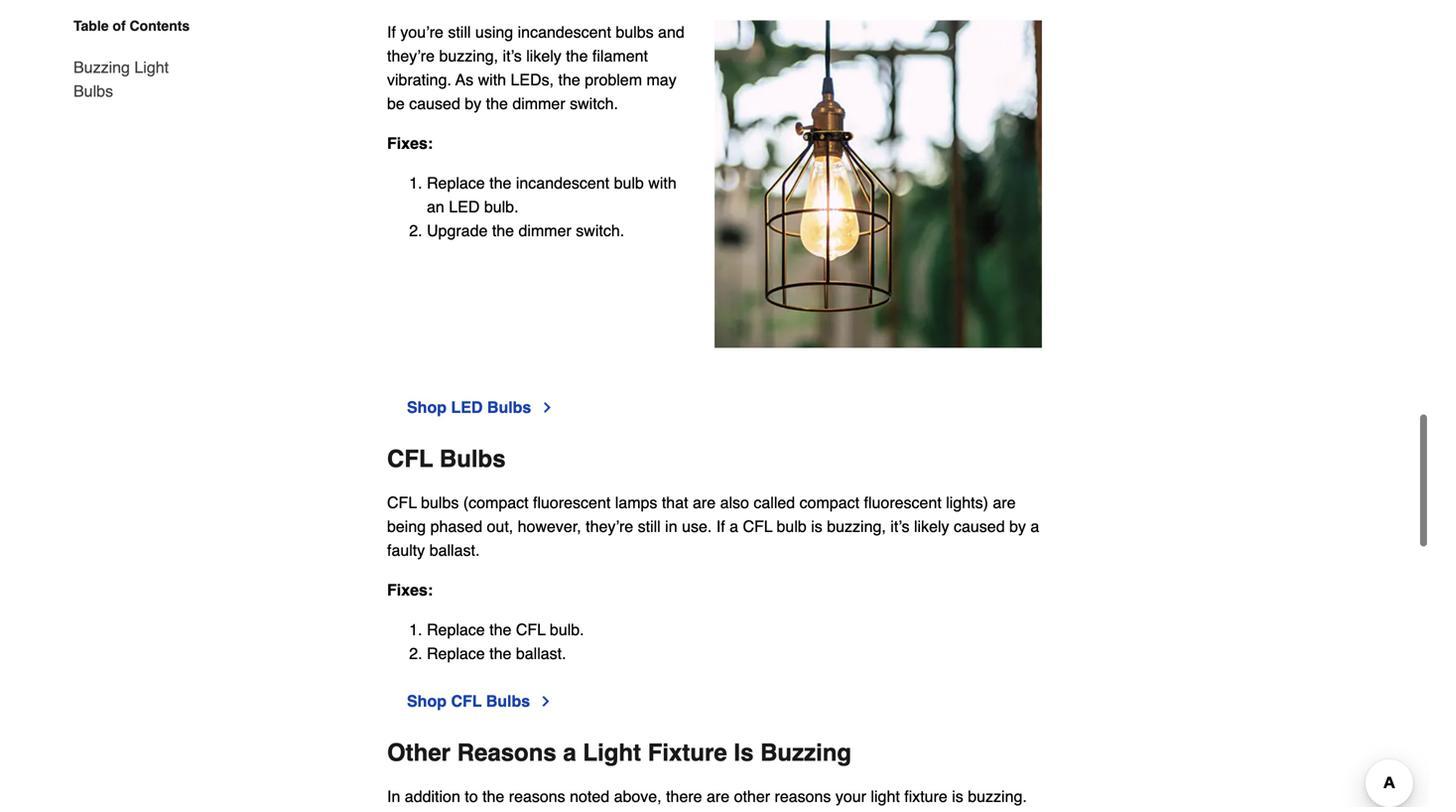 Task type: describe. For each thing, give the bounding box(es) containing it.
in
[[665, 517, 678, 536]]

2 fluorescent from the left
[[864, 494, 942, 512]]

shop for shop led bulbs
[[407, 398, 447, 417]]

leds,
[[511, 71, 554, 89]]

likely inside if you're still using incandescent bulbs and they're buzzing, it's likely the filament vibrating. as with leds, the problem may be caused by the dimmer switch.
[[526, 47, 562, 65]]

your
[[836, 788, 867, 806]]

caused inside cfl bulbs (compact fluorescent lamps that are also called compact fluorescent lights) are being phased out, however, they're still in use. if a cfl bulb is buzzing, it's likely caused by a faulty ballast.
[[954, 517, 1005, 536]]

use.
[[682, 517, 712, 536]]

buzzing.
[[968, 788, 1027, 806]]

table of contents
[[73, 18, 190, 34]]

other reasons a light fixture is buzzing
[[387, 739, 852, 767]]

also
[[720, 494, 750, 512]]

an
[[427, 198, 445, 216]]

switch. inside if you're still using incandescent bulbs and they're buzzing, it's likely the filament vibrating. as with leds, the problem may be caused by the dimmer switch.
[[570, 94, 619, 113]]

noted
[[570, 788, 610, 806]]

addition
[[405, 788, 461, 806]]

replace for an
[[427, 174, 485, 192]]

1 vertical spatial light
[[583, 739, 641, 767]]

other
[[387, 739, 451, 767]]

cfl bulbs
[[387, 445, 506, 473]]

fixes: for fixes: replace the incandescent bulb with an led bulb. upgrade the dimmer switch.
[[387, 134, 433, 153]]

ballast. inside cfl bulbs (compact fluorescent lamps that are also called compact fluorescent lights) are being phased out, however, they're still in use. if a cfl bulb is buzzing, it's likely caused by a faulty ballast.
[[430, 541, 480, 560]]

fixture
[[648, 739, 728, 767]]

may
[[647, 71, 677, 89]]

bulb inside cfl bulbs (compact fluorescent lamps that are also called compact fluorescent lights) are being phased out, however, they're still in use. if a cfl bulb is buzzing, it's likely caused by a faulty ballast.
[[777, 517, 807, 536]]

3 replace from the top
[[427, 645, 485, 663]]

cfl bulbs (compact fluorescent lamps that are also called compact fluorescent lights) are being phased out, however, they're still in use. if a cfl bulb is buzzing, it's likely caused by a faulty ballast.
[[387, 494, 1040, 560]]

in
[[387, 788, 400, 806]]

chevron right image for shop led bulbs
[[539, 400, 555, 416]]

it's inside cfl bulbs (compact fluorescent lamps that are also called compact fluorescent lights) are being phased out, however, they're still in use. if a cfl bulb is buzzing, it's likely caused by a faulty ballast.
[[891, 517, 910, 536]]

vibrating.
[[387, 71, 452, 89]]

dimmer inside if you're still using incandescent bulbs and they're buzzing, it's likely the filament vibrating. as with leds, the problem may be caused by the dimmer switch.
[[513, 94, 566, 113]]

are left other
[[707, 788, 730, 806]]

buzzing inside buzzing light bulbs
[[73, 58, 130, 76]]

likely inside cfl bulbs (compact fluorescent lamps that are also called compact fluorescent lights) are being phased out, however, they're still in use. if a cfl bulb is buzzing, it's likely caused by a faulty ballast.
[[914, 517, 950, 536]]

filament
[[593, 47, 648, 65]]

that
[[662, 494, 689, 512]]

if inside if you're still using incandescent bulbs and they're buzzing, it's likely the filament vibrating. as with leds, the problem may be caused by the dimmer switch.
[[387, 23, 396, 41]]

light inside buzzing light bulbs
[[134, 58, 169, 76]]

switch. inside fixes: replace the incandescent bulb with an led bulb. upgrade the dimmer switch.
[[576, 222, 625, 240]]

as
[[456, 71, 474, 89]]

shop cfl bulbs link
[[407, 690, 554, 714]]

problem
[[585, 71, 642, 89]]

is
[[734, 739, 754, 767]]

buzzing, inside if you're still using incandescent bulbs and they're buzzing, it's likely the filament vibrating. as with leds, the problem may be caused by the dimmer switch.
[[439, 47, 498, 65]]

bulbs for light
[[73, 82, 113, 100]]

is inside cfl bulbs (compact fluorescent lamps that are also called compact fluorescent lights) are being phased out, however, they're still in use. if a cfl bulb is buzzing, it's likely caused by a faulty ballast.
[[811, 517, 823, 536]]

there
[[666, 788, 703, 806]]

shop led bulbs
[[407, 398, 532, 417]]

fixes: for fixes: replace the cfl bulb. replace the ballast.
[[387, 581, 433, 599]]

it's inside if you're still using incandescent bulbs and they're buzzing, it's likely the filament vibrating. as with leds, the problem may be caused by the dimmer switch.
[[503, 47, 522, 65]]

replace for the
[[427, 621, 485, 639]]

to
[[465, 788, 478, 806]]

upgrade
[[427, 222, 488, 240]]

(compact
[[463, 494, 529, 512]]

shop cfl bulbs
[[407, 692, 530, 711]]

if you're still using incandescent bulbs and they're buzzing, it's likely the filament vibrating. as with leds, the problem may be caused by the dimmer switch.
[[387, 23, 685, 113]]

with inside fixes: replace the incandescent bulb with an led bulb. upgrade the dimmer switch.
[[649, 174, 677, 192]]



Task type: locate. For each thing, give the bounding box(es) containing it.
you're
[[400, 23, 444, 41]]

phased
[[431, 517, 483, 536]]

2 horizontal spatial a
[[1031, 517, 1040, 536]]

0 vertical spatial likely
[[526, 47, 562, 65]]

0 vertical spatial with
[[478, 71, 506, 89]]

are
[[693, 494, 716, 512], [993, 494, 1016, 512], [707, 788, 730, 806]]

if left you're
[[387, 23, 396, 41]]

cfl inside fixes: replace the cfl bulb. replace the ballast.
[[516, 621, 546, 639]]

fluorescent left lights)
[[864, 494, 942, 512]]

1 horizontal spatial reasons
[[775, 788, 831, 806]]

replace
[[427, 174, 485, 192], [427, 621, 485, 639], [427, 645, 485, 663]]

by inside cfl bulbs (compact fluorescent lamps that are also called compact fluorescent lights) are being phased out, however, they're still in use. if a cfl bulb is buzzing, it's likely caused by a faulty ballast.
[[1010, 517, 1027, 536]]

0 vertical spatial buzzing,
[[439, 47, 498, 65]]

of
[[113, 18, 126, 34]]

2 vertical spatial replace
[[427, 645, 485, 663]]

and
[[658, 23, 685, 41]]

fixes: replace the incandescent bulb with an led bulb. upgrade the dimmer switch.
[[387, 134, 677, 240]]

buzzing right is
[[761, 739, 852, 767]]

1 fluorescent from the left
[[533, 494, 611, 512]]

above,
[[614, 788, 662, 806]]

0 horizontal spatial they're
[[387, 47, 435, 65]]

1 horizontal spatial buzzing
[[761, 739, 852, 767]]

fixes: inside fixes: replace the incandescent bulb with an led bulb. upgrade the dimmer switch.
[[387, 134, 433, 153]]

buzzing down table
[[73, 58, 130, 76]]

1 shop from the top
[[407, 398, 447, 417]]

1 reasons from the left
[[509, 788, 566, 806]]

shop
[[407, 398, 447, 417], [407, 692, 447, 711]]

bulbs for led
[[487, 398, 532, 417]]

buzzing, inside cfl bulbs (compact fluorescent lamps that are also called compact fluorescent lights) are being phased out, however, they're still in use. if a cfl bulb is buzzing, it's likely caused by a faulty ballast.
[[827, 517, 886, 536]]

0 vertical spatial still
[[448, 23, 471, 41]]

switch.
[[570, 94, 619, 113], [576, 222, 625, 240]]

be
[[387, 94, 405, 113]]

0 horizontal spatial likely
[[526, 47, 562, 65]]

they're down lamps
[[586, 517, 634, 536]]

bulbs inside buzzing light bulbs
[[73, 82, 113, 100]]

chevron right image
[[539, 400, 555, 416], [538, 694, 554, 710]]

shop for shop cfl bulbs
[[407, 692, 447, 711]]

ballast. down 'phased'
[[430, 541, 480, 560]]

led up cfl bulbs
[[451, 398, 483, 417]]

1 fixes: from the top
[[387, 134, 433, 153]]

1 horizontal spatial bulb.
[[550, 621, 584, 639]]

ballast. inside fixes: replace the cfl bulb. replace the ballast.
[[516, 645, 566, 663]]

are right lights)
[[993, 494, 1016, 512]]

1 vertical spatial replace
[[427, 621, 485, 639]]

0 vertical spatial fixes:
[[387, 134, 433, 153]]

they're inside if you're still using incandescent bulbs and they're buzzing, it's likely the filament vibrating. as with leds, the problem may be caused by the dimmer switch.
[[387, 47, 435, 65]]

by inside if you're still using incandescent bulbs and they're buzzing, it's likely the filament vibrating. as with leds, the problem may be caused by the dimmer switch.
[[465, 94, 482, 113]]

bulbs down table
[[73, 82, 113, 100]]

dimmer right upgrade
[[519, 222, 572, 240]]

contents
[[130, 18, 190, 34]]

caused down the vibrating.
[[409, 94, 461, 113]]

replace inside fixes: replace the incandescent bulb with an led bulb. upgrade the dimmer switch.
[[427, 174, 485, 192]]

0 vertical spatial bulbs
[[616, 23, 654, 41]]

chevron right image inside shop led bulbs link
[[539, 400, 555, 416]]

chevron right image right "shop led bulbs"
[[539, 400, 555, 416]]

1 horizontal spatial caused
[[954, 517, 1005, 536]]

is
[[811, 517, 823, 536], [952, 788, 964, 806]]

other
[[734, 788, 771, 806]]

bulbs inside if you're still using incandescent bulbs and they're buzzing, it's likely the filament vibrating. as with leds, the problem may be caused by the dimmer switch.
[[616, 23, 654, 41]]

bulb inside fixes: replace the incandescent bulb with an led bulb. upgrade the dimmer switch.
[[614, 174, 644, 192]]

led
[[449, 198, 480, 216], [451, 398, 483, 417]]

ballast. up shop cfl bulbs link
[[516, 645, 566, 663]]

1 vertical spatial is
[[952, 788, 964, 806]]

bulbs for cfl
[[486, 692, 530, 711]]

table of contents element
[[58, 16, 207, 103]]

with inside if you're still using incandescent bulbs and they're buzzing, it's likely the filament vibrating. as with leds, the problem may be caused by the dimmer switch.
[[478, 71, 506, 89]]

1 vertical spatial bulb
[[777, 517, 807, 536]]

1 vertical spatial buzzing
[[761, 739, 852, 767]]

bulb. inside fixes: replace the incandescent bulb with an led bulb. upgrade the dimmer switch.
[[484, 198, 519, 216]]

dimmer down leds,
[[513, 94, 566, 113]]

light up noted
[[583, 739, 641, 767]]

2 replace from the top
[[427, 621, 485, 639]]

0 horizontal spatial buzzing,
[[439, 47, 498, 65]]

bulb
[[614, 174, 644, 192], [777, 517, 807, 536]]

0 vertical spatial replace
[[427, 174, 485, 192]]

if right use.
[[717, 517, 725, 536]]

0 horizontal spatial caused
[[409, 94, 461, 113]]

bulbs up reasons
[[486, 692, 530, 711]]

1 vertical spatial incandescent
[[516, 174, 610, 192]]

chevron right image up reasons
[[538, 694, 554, 710]]

1 horizontal spatial if
[[717, 517, 725, 536]]

1 vertical spatial led
[[451, 398, 483, 417]]

1 vertical spatial with
[[649, 174, 677, 192]]

buzzing, down compact
[[827, 517, 886, 536]]

0 vertical spatial bulb
[[614, 174, 644, 192]]

fixes:
[[387, 134, 433, 153], [387, 581, 433, 599]]

faulty
[[387, 541, 425, 560]]

bulbs up cfl bulbs
[[487, 398, 532, 417]]

caused down lights)
[[954, 517, 1005, 536]]

still
[[448, 23, 471, 41], [638, 517, 661, 536]]

reasons left noted
[[509, 788, 566, 806]]

fluorescent up however,
[[533, 494, 611, 512]]

1 vertical spatial dimmer
[[519, 222, 572, 240]]

they're up the vibrating.
[[387, 47, 435, 65]]

0 horizontal spatial ballast.
[[430, 541, 480, 560]]

incandescent
[[518, 23, 612, 41], [516, 174, 610, 192]]

1 horizontal spatial light
[[583, 739, 641, 767]]

called
[[754, 494, 795, 512]]

reasons
[[509, 788, 566, 806], [775, 788, 831, 806]]

fixes: down faulty
[[387, 581, 433, 599]]

1 replace from the top
[[427, 174, 485, 192]]

0 horizontal spatial by
[[465, 94, 482, 113]]

0 horizontal spatial fluorescent
[[533, 494, 611, 512]]

a
[[730, 517, 739, 536], [1031, 517, 1040, 536], [563, 739, 577, 767]]

bulbs inside shop cfl bulbs link
[[486, 692, 530, 711]]

1 horizontal spatial bulbs
[[616, 23, 654, 41]]

0 vertical spatial switch.
[[570, 94, 619, 113]]

1 horizontal spatial they're
[[586, 517, 634, 536]]

bulb.
[[484, 198, 519, 216], [550, 621, 584, 639]]

being
[[387, 517, 426, 536]]

0 vertical spatial bulb.
[[484, 198, 519, 216]]

compact
[[800, 494, 860, 512]]

0 vertical spatial light
[[134, 58, 169, 76]]

if
[[387, 23, 396, 41], [717, 517, 725, 536]]

still left in in the bottom of the page
[[638, 517, 661, 536]]

1 horizontal spatial ballast.
[[516, 645, 566, 663]]

likely down lights)
[[914, 517, 950, 536]]

likely
[[526, 47, 562, 65], [914, 517, 950, 536]]

1 horizontal spatial is
[[952, 788, 964, 806]]

it's
[[503, 47, 522, 65], [891, 517, 910, 536]]

0 horizontal spatial still
[[448, 23, 471, 41]]

is down compact
[[811, 517, 823, 536]]

1 horizontal spatial buzzing,
[[827, 517, 886, 536]]

bulbs up "(compact"
[[440, 445, 506, 473]]

incandescent inside if you're still using incandescent bulbs and they're buzzing, it's likely the filament vibrating. as with leds, the problem may be caused by the dimmer switch.
[[518, 23, 612, 41]]

1 horizontal spatial with
[[649, 174, 677, 192]]

1 horizontal spatial by
[[1010, 517, 1027, 536]]

0 horizontal spatial light
[[134, 58, 169, 76]]

2 reasons from the left
[[775, 788, 831, 806]]

lights)
[[946, 494, 989, 512]]

bulbs inside cfl bulbs (compact fluorescent lamps that are also called compact fluorescent lights) are being phased out, however, they're still in use. if a cfl bulb is buzzing, it's likely caused by a faulty ballast.
[[421, 494, 459, 512]]

0 horizontal spatial reasons
[[509, 788, 566, 806]]

0 horizontal spatial bulbs
[[421, 494, 459, 512]]

is right fixture
[[952, 788, 964, 806]]

by
[[465, 94, 482, 113], [1010, 517, 1027, 536]]

reasons
[[457, 739, 557, 767]]

1 vertical spatial they're
[[586, 517, 634, 536]]

1 horizontal spatial it's
[[891, 517, 910, 536]]

1 vertical spatial by
[[1010, 517, 1027, 536]]

0 vertical spatial buzzing
[[73, 58, 130, 76]]

1 vertical spatial bulbs
[[421, 494, 459, 512]]

bulbs up filament
[[616, 23, 654, 41]]

1 vertical spatial ballast.
[[516, 645, 566, 663]]

dimmer
[[513, 94, 566, 113], [519, 222, 572, 240]]

0 horizontal spatial with
[[478, 71, 506, 89]]

0 horizontal spatial bulb
[[614, 174, 644, 192]]

1 vertical spatial likely
[[914, 517, 950, 536]]

2 fixes: from the top
[[387, 581, 433, 599]]

1 horizontal spatial a
[[730, 517, 739, 536]]

chevron right image inside shop cfl bulbs link
[[538, 694, 554, 710]]

1 horizontal spatial bulb
[[777, 517, 807, 536]]

shop up other
[[407, 692, 447, 711]]

0 vertical spatial dimmer
[[513, 94, 566, 113]]

fixes: down be
[[387, 134, 433, 153]]

0 vertical spatial incandescent
[[518, 23, 612, 41]]

bulbs
[[616, 23, 654, 41], [421, 494, 459, 512]]

0 horizontal spatial if
[[387, 23, 396, 41]]

bulbs
[[73, 82, 113, 100], [487, 398, 532, 417], [440, 445, 506, 473], [486, 692, 530, 711]]

1 vertical spatial switch.
[[576, 222, 625, 240]]

0 vertical spatial is
[[811, 517, 823, 536]]

1 vertical spatial shop
[[407, 692, 447, 711]]

ballast.
[[430, 541, 480, 560], [516, 645, 566, 663]]

light
[[871, 788, 900, 806]]

led up upgrade
[[449, 198, 480, 216]]

1 vertical spatial caused
[[954, 517, 1005, 536]]

0 vertical spatial they're
[[387, 47, 435, 65]]

fluorescent
[[533, 494, 611, 512], [864, 494, 942, 512]]

0 vertical spatial ballast.
[[430, 541, 480, 560]]

a wire hanging light fixture with a newhouse vintage incandescent light bulb. image
[[715, 21, 1043, 348]]

lamps
[[615, 494, 658, 512]]

bulbs up 'phased'
[[421, 494, 459, 512]]

shop up cfl bulbs
[[407, 398, 447, 417]]

1 vertical spatial still
[[638, 517, 661, 536]]

shop led bulbs link
[[407, 396, 555, 420]]

1 horizontal spatial likely
[[914, 517, 950, 536]]

buzzing, up as
[[439, 47, 498, 65]]

incandescent inside fixes: replace the incandescent bulb with an led bulb. upgrade the dimmer switch.
[[516, 174, 610, 192]]

0 horizontal spatial it's
[[503, 47, 522, 65]]

are up use.
[[693, 494, 716, 512]]

1 vertical spatial buzzing,
[[827, 517, 886, 536]]

still left using on the top of page
[[448, 23, 471, 41]]

bulbs inside shop led bulbs link
[[487, 398, 532, 417]]

0 horizontal spatial a
[[563, 739, 577, 767]]

they're
[[387, 47, 435, 65], [586, 517, 634, 536]]

0 vertical spatial if
[[387, 23, 396, 41]]

1 vertical spatial if
[[717, 517, 725, 536]]

with
[[478, 71, 506, 89], [649, 174, 677, 192]]

0 vertical spatial it's
[[503, 47, 522, 65]]

1 horizontal spatial fluorescent
[[864, 494, 942, 512]]

fixes: inside fixes: replace the cfl bulb. replace the ballast.
[[387, 581, 433, 599]]

fixes: replace the cfl bulb. replace the ballast.
[[387, 581, 584, 663]]

bulb. inside fixes: replace the cfl bulb. replace the ballast.
[[550, 621, 584, 639]]

fixture
[[905, 788, 948, 806]]

caused inside if you're still using incandescent bulbs and they're buzzing, it's likely the filament vibrating. as with leds, the problem may be caused by the dimmer switch.
[[409, 94, 461, 113]]

reasons left your in the right bottom of the page
[[775, 788, 831, 806]]

1 vertical spatial fixes:
[[387, 581, 433, 599]]

the
[[566, 47, 588, 65], [559, 71, 581, 89], [486, 94, 508, 113], [490, 174, 512, 192], [492, 222, 514, 240], [490, 621, 512, 639], [490, 645, 512, 663], [483, 788, 505, 806]]

0 horizontal spatial bulb.
[[484, 198, 519, 216]]

light down contents
[[134, 58, 169, 76]]

caused
[[409, 94, 461, 113], [954, 517, 1005, 536]]

0 vertical spatial by
[[465, 94, 482, 113]]

using
[[476, 23, 513, 41]]

if inside cfl bulbs (compact fluorescent lamps that are also called compact fluorescent lights) are being phased out, however, they're still in use. if a cfl bulb is buzzing, it's likely caused by a faulty ballast.
[[717, 517, 725, 536]]

cfl
[[387, 445, 433, 473], [387, 494, 417, 512], [743, 517, 773, 536], [516, 621, 546, 639], [451, 692, 482, 711]]

buzzing
[[73, 58, 130, 76], [761, 739, 852, 767]]

still inside cfl bulbs (compact fluorescent lamps that are also called compact fluorescent lights) are being phased out, however, they're still in use. if a cfl bulb is buzzing, it's likely caused by a faulty ballast.
[[638, 517, 661, 536]]

buzzing light bulbs link
[[73, 44, 207, 103]]

0 vertical spatial caused
[[409, 94, 461, 113]]

0 vertical spatial shop
[[407, 398, 447, 417]]

still inside if you're still using incandescent bulbs and they're buzzing, it's likely the filament vibrating. as with leds, the problem may be caused by the dimmer switch.
[[448, 23, 471, 41]]

table
[[73, 18, 109, 34]]

0 vertical spatial led
[[449, 198, 480, 216]]

out,
[[487, 517, 514, 536]]

however,
[[518, 517, 582, 536]]

0 horizontal spatial is
[[811, 517, 823, 536]]

likely up leds,
[[526, 47, 562, 65]]

in addition to the reasons noted above, there are other reasons your light fixture is buzzing.
[[387, 788, 1027, 806]]

2 shop from the top
[[407, 692, 447, 711]]

chevron right image for shop cfl bulbs
[[538, 694, 554, 710]]

1 vertical spatial bulb.
[[550, 621, 584, 639]]

1 vertical spatial it's
[[891, 517, 910, 536]]

led inside fixes: replace the incandescent bulb with an led bulb. upgrade the dimmer switch.
[[449, 198, 480, 216]]

1 horizontal spatial still
[[638, 517, 661, 536]]

buzzing,
[[439, 47, 498, 65], [827, 517, 886, 536]]

buzzing light bulbs
[[73, 58, 169, 100]]

0 vertical spatial chevron right image
[[539, 400, 555, 416]]

dimmer inside fixes: replace the incandescent bulb with an led bulb. upgrade the dimmer switch.
[[519, 222, 572, 240]]

0 horizontal spatial buzzing
[[73, 58, 130, 76]]

1 vertical spatial chevron right image
[[538, 694, 554, 710]]

light
[[134, 58, 169, 76], [583, 739, 641, 767]]

they're inside cfl bulbs (compact fluorescent lamps that are also called compact fluorescent lights) are being phased out, however, they're still in use. if a cfl bulb is buzzing, it's likely caused by a faulty ballast.
[[586, 517, 634, 536]]



Task type: vqa. For each thing, say whether or not it's contained in the screenshot.
The Rejuvenate Logo.
no



